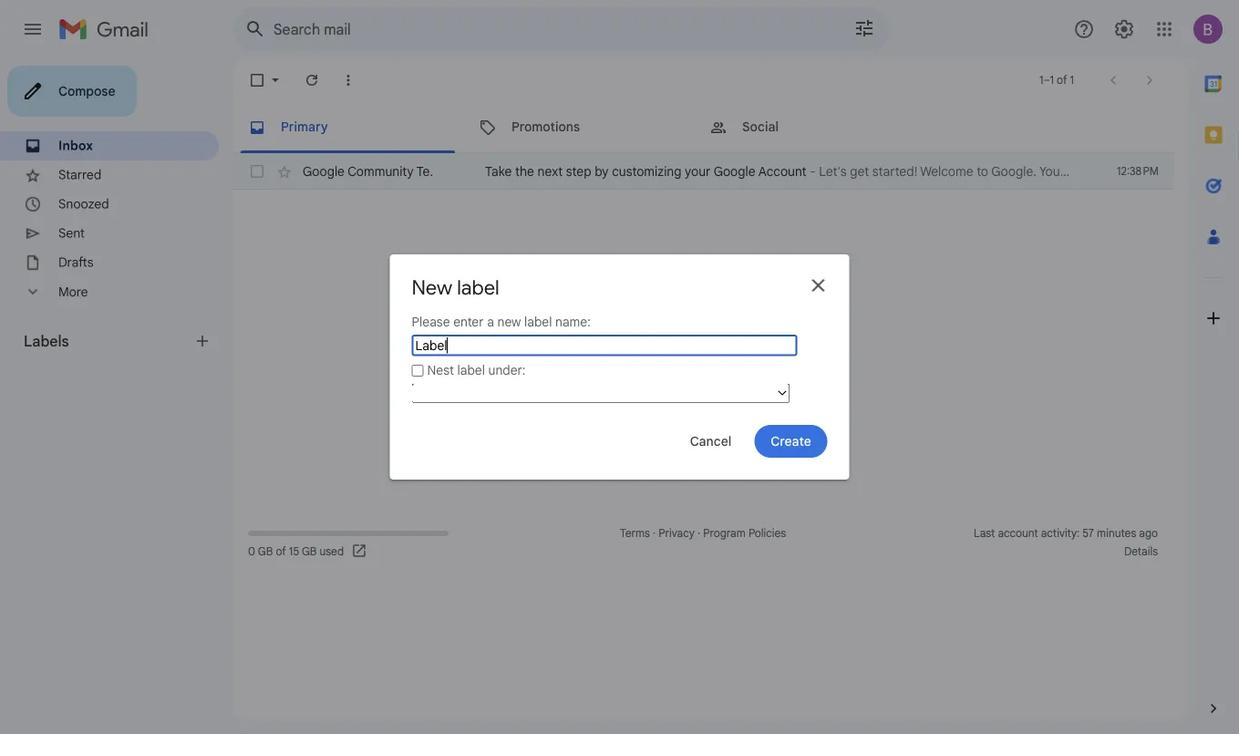 Task type: vqa. For each thing, say whether or not it's contained in the screenshot.
THE PROGRAM
yes



Task type: locate. For each thing, give the bounding box(es) containing it.
new label heading
[[412, 274, 499, 300]]

new
[[497, 314, 521, 330]]

gb right 0
[[258, 545, 273, 559]]

Nest label under: checkbox
[[412, 365, 424, 376]]

label right nest
[[457, 362, 485, 378]]

google right your
[[714, 163, 756, 179]]

footer
[[233, 524, 1174, 561]]

your
[[685, 163, 711, 179]]

0
[[248, 545, 255, 559]]

te.
[[416, 163, 433, 179]]

compose button
[[7, 66, 137, 117]]

None search field
[[233, 7, 890, 51]]

0 vertical spatial label
[[457, 274, 499, 300]]

terms · privacy · program policies
[[620, 527, 786, 540]]

refresh image
[[303, 71, 321, 89]]

1 horizontal spatial ·
[[698, 527, 700, 540]]

row containing google community te.
[[233, 153, 1174, 190]]

drafts link
[[58, 254, 94, 270]]

15
[[289, 545, 299, 559]]

main content
[[233, 102, 1174, 190]]

new
[[412, 274, 452, 300]]

gb right 15 at the left of page
[[302, 545, 317, 559]]

last account activity: 57 minutes ago details
[[974, 527, 1158, 559]]

customizing
[[612, 163, 682, 179]]

0 horizontal spatial gb
[[258, 545, 273, 559]]

community
[[348, 163, 414, 179]]

label up enter
[[457, 274, 499, 300]]

take the next step by customizing your google account -
[[485, 163, 819, 179]]

take
[[485, 163, 512, 179]]

compose
[[58, 83, 115, 99]]

·
[[653, 527, 656, 540], [698, 527, 700, 540]]

1 horizontal spatial google
[[714, 163, 756, 179]]

account
[[998, 527, 1038, 540]]

details
[[1125, 545, 1158, 559]]

cancel
[[690, 433, 732, 449]]

row
[[233, 153, 1174, 190]]

of
[[276, 545, 286, 559]]

privacy link
[[659, 527, 695, 540]]

0 horizontal spatial google
[[303, 163, 345, 179]]

cancel button
[[674, 425, 747, 458]]

main content containing primary
[[233, 102, 1174, 190]]

primary
[[281, 119, 328, 135]]

new label alert dialog
[[390, 254, 849, 480]]

last
[[974, 527, 995, 540]]

program policies link
[[703, 527, 786, 540]]

create
[[771, 433, 811, 449]]

starred link
[[58, 167, 101, 183]]

labels heading
[[24, 332, 193, 350]]

· right privacy link
[[698, 527, 700, 540]]

· right terms
[[653, 527, 656, 540]]

snoozed
[[58, 196, 109, 212]]

google
[[303, 163, 345, 179], [714, 163, 756, 179]]

tab list
[[1188, 58, 1239, 668], [233, 102, 1174, 153]]

sent link
[[58, 225, 85, 241]]

1 google from the left
[[303, 163, 345, 179]]

footer containing terms
[[233, 524, 1174, 561]]

label
[[457, 274, 499, 300], [524, 314, 552, 330], [457, 362, 485, 378]]

drafts
[[58, 254, 94, 270]]

gmail image
[[58, 11, 158, 47]]

labels
[[24, 332, 69, 350]]

under:
[[488, 362, 526, 378]]

main menu image
[[22, 18, 44, 40]]

ago
[[1139, 527, 1158, 540]]

search mail image
[[239, 13, 272, 46]]

nest label under:
[[427, 362, 526, 378]]

nest
[[427, 362, 454, 378]]

2 vertical spatial label
[[457, 362, 485, 378]]

0 horizontal spatial tab list
[[233, 102, 1174, 153]]

1 horizontal spatial gb
[[302, 545, 317, 559]]

google down primary on the left top of page
[[303, 163, 345, 179]]

sent
[[58, 225, 85, 241]]

promotions tab
[[464, 102, 694, 153]]

step
[[566, 163, 592, 179]]

1 · from the left
[[653, 527, 656, 540]]

a
[[487, 314, 494, 330]]

gb
[[258, 545, 273, 559], [302, 545, 317, 559]]

label right the new on the top left of page
[[524, 314, 552, 330]]

0 horizontal spatial ·
[[653, 527, 656, 540]]



Task type: describe. For each thing, give the bounding box(es) containing it.
please
[[412, 314, 450, 330]]

12:38 pm
[[1117, 165, 1159, 178]]

tab list containing primary
[[233, 102, 1174, 153]]

1 gb from the left
[[258, 545, 273, 559]]

label for new label
[[457, 274, 499, 300]]

more
[[58, 284, 88, 300]]

Please enter a new label name: field
[[412, 335, 797, 356]]

used
[[320, 545, 344, 559]]

starred
[[58, 167, 101, 183]]

57
[[1083, 527, 1094, 540]]

details link
[[1125, 545, 1158, 559]]

more button
[[0, 277, 219, 306]]

terms link
[[620, 527, 650, 540]]

the
[[515, 163, 534, 179]]

terms
[[620, 527, 650, 540]]

minutes
[[1097, 527, 1137, 540]]

activity:
[[1041, 527, 1080, 540]]

create button
[[755, 425, 828, 458]]

promotions
[[512, 119, 580, 135]]

0 gb of 15 gb used
[[248, 545, 344, 559]]

enter
[[453, 314, 484, 330]]

please enter a new label name:
[[412, 314, 591, 330]]

by
[[595, 163, 609, 179]]

label for nest label under:
[[457, 362, 485, 378]]

next
[[538, 163, 563, 179]]

inbox link
[[58, 138, 93, 154]]

google community te.
[[303, 163, 433, 179]]

name:
[[555, 314, 591, 330]]

advanced search options image
[[846, 10, 883, 47]]

inbox
[[58, 138, 93, 154]]

new label
[[412, 274, 499, 300]]

2 google from the left
[[714, 163, 756, 179]]

1 vertical spatial label
[[524, 314, 552, 330]]

primary tab
[[233, 102, 462, 153]]

2 gb from the left
[[302, 545, 317, 559]]

labels navigation
[[0, 58, 233, 734]]

social
[[742, 119, 779, 135]]

policies
[[749, 527, 786, 540]]

snoozed link
[[58, 196, 109, 212]]

follow link to manage storage image
[[351, 543, 369, 561]]

program
[[703, 527, 746, 540]]

-
[[810, 163, 816, 179]]

2 · from the left
[[698, 527, 700, 540]]

social tab
[[695, 102, 925, 153]]

1 horizontal spatial tab list
[[1188, 58, 1239, 668]]

account
[[759, 163, 807, 179]]

privacy
[[659, 527, 695, 540]]

settings image
[[1113, 18, 1135, 40]]



